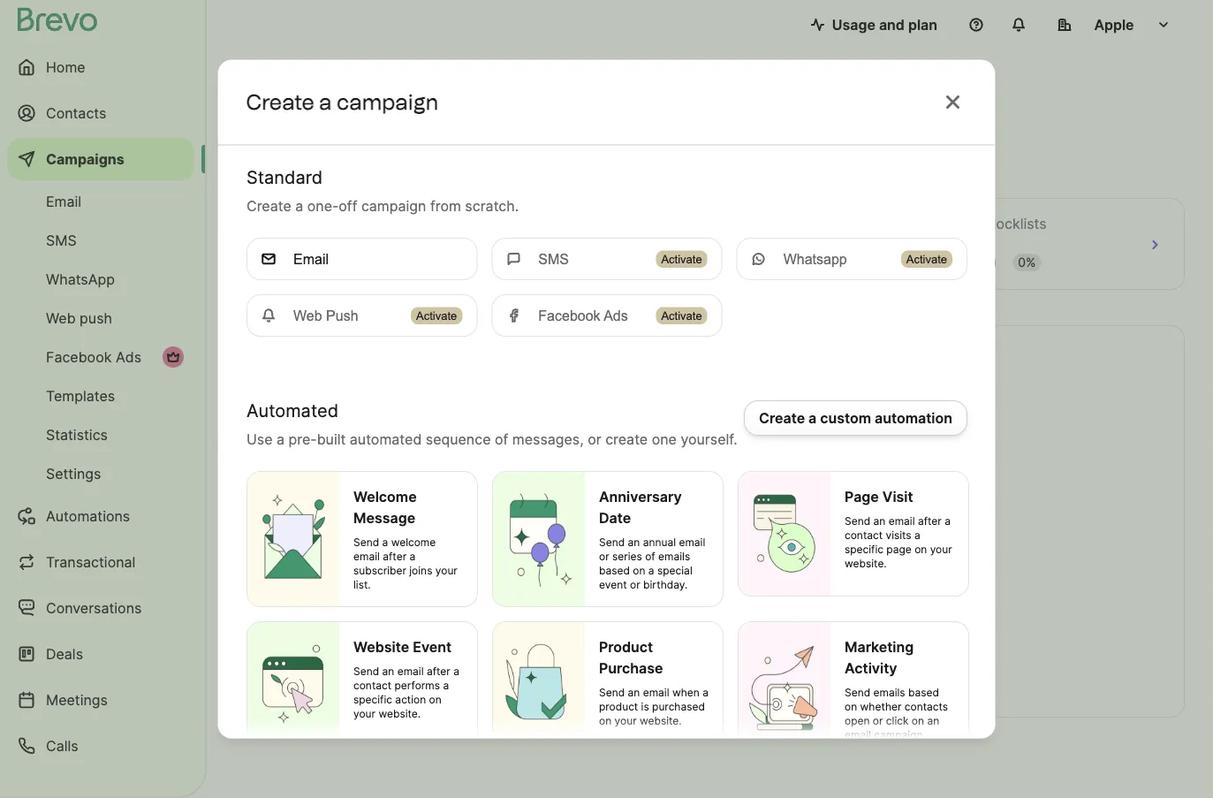 Task type: vqa. For each thing, say whether or not it's contained in the screenshot.
first in schedule your first campaign need inspiration? browse our gallery and pick a template.
no



Task type: locate. For each thing, give the bounding box(es) containing it.
automated
[[349, 430, 421, 447]]

send
[[844, 515, 870, 527], [353, 536, 379, 549], [599, 536, 624, 549], [353, 665, 379, 678], [599, 686, 624, 699], [844, 686, 870, 699]]

campaign for standard
[[361, 197, 426, 214]]

emails
[[658, 550, 690, 563], [873, 686, 905, 699]]

send up series
[[599, 536, 624, 549]]

send inside send an email when a product is purchased on your website.
[[599, 686, 624, 699]]

1 horizontal spatial email
[[293, 251, 328, 266]]

1 horizontal spatial sms
[[538, 251, 569, 266]]

an for event
[[382, 665, 394, 678]]

send up product
[[599, 686, 624, 699]]

create inside button
[[759, 409, 805, 426]]

based up contacts at right bottom
[[908, 686, 939, 699]]

marketing
[[844, 638, 914, 655]]

your down product
[[614, 714, 636, 727]]

campaign"
[[660, 655, 731, 672]]

website. down the is
[[639, 714, 681, 727]]

send for product purchase
[[599, 686, 624, 699]]

website. inside send an email after a contact visits a specific page on your website.
[[844, 557, 887, 570]]

after for visit
[[918, 515, 941, 527]]

create a campaign
[[246, 89, 439, 115]]

send for anniversary date
[[599, 536, 624, 549]]

facebook ads
[[538, 307, 628, 323], [46, 348, 141, 365]]

2 horizontal spatial after
[[918, 515, 941, 527]]

push
[[326, 307, 358, 323]]

0 horizontal spatial website.
[[378, 707, 420, 720]]

of down annual
[[645, 550, 655, 563]]

2 vertical spatial after
[[426, 665, 450, 678]]

product
[[599, 700, 638, 713]]

an down website
[[382, 665, 394, 678]]

send inside send emails based on whether contacts open or click on an email campaign.
[[844, 686, 870, 699]]

automations link
[[7, 495, 194, 537]]

an inside 'send an annual email or series of emails based on a special event or birthday.'
[[627, 536, 640, 549]]

0 horizontal spatial facebook ads
[[46, 348, 141, 365]]

create for create a custom automation
[[759, 409, 805, 426]]

0 horizontal spatial ads
[[116, 348, 141, 365]]

of
[[494, 430, 508, 447], [645, 550, 655, 563]]

date
[[599, 509, 631, 526]]

whatsapp link
[[7, 262, 194, 297]]

1 horizontal spatial of
[[645, 550, 655, 563]]

activate for facebook ads
[[661, 309, 702, 322]]

of right sequence
[[494, 430, 508, 447]]

sms link
[[7, 223, 194, 258]]

an down page visit
[[873, 515, 885, 527]]

visit
[[882, 488, 913, 505]]

send an annual email or series of emails based on a special event or birthday.
[[599, 536, 705, 591]]

0 vertical spatial contact
[[844, 529, 882, 541]]

campaign up now
[[337, 89, 439, 115]]

1 vertical spatial create
[[246, 197, 291, 214]]

0 vertical spatial of
[[494, 430, 508, 447]]

email down open
[[844, 728, 871, 741]]

usage
[[832, 16, 876, 33]]

email right annual
[[679, 536, 705, 549]]

website event image
[[247, 622, 339, 745]]

specific for page
[[844, 543, 883, 556]]

email inside 'send an annual email or series of emails based on a special event or birthday.'
[[679, 536, 705, 549]]

or down whether
[[873, 714, 883, 727]]

website. for website
[[378, 707, 420, 720]]

0 horizontal spatial of
[[494, 430, 508, 447]]

your right the joins on the bottom of page
[[435, 564, 457, 577]]

create left custom
[[759, 409, 805, 426]]

send up whether
[[844, 686, 870, 699]]

send a welcome email after a subscriber joins your list.
[[353, 536, 457, 591]]

on down performs
[[429, 693, 441, 706]]

apple
[[1094, 16, 1134, 33]]

1 horizontal spatial emails
[[873, 686, 905, 699]]

after inside send an email after a contact visits a specific page on your website.
[[918, 515, 941, 527]]

0%
[[529, 255, 547, 270], [774, 255, 791, 270], [1018, 255, 1036, 270]]

page
[[844, 488, 879, 505]]

1 vertical spatial after
[[382, 550, 406, 563]]

1 horizontal spatial contact
[[844, 529, 882, 541]]

specific inside send an email after a contact performs a specific action on your website.
[[353, 693, 392, 706]]

1 vertical spatial based
[[908, 686, 939, 699]]

0 horizontal spatial web
[[46, 309, 76, 327]]

0 horizontal spatial specific
[[353, 693, 392, 706]]

0 horizontal spatial emails
[[658, 550, 690, 563]]

send inside send an email after a contact visits a specific page on your website.
[[844, 515, 870, 527]]

2 0 from the left
[[739, 249, 752, 275]]

on inside send an email after a contact performs a specific action on your website.
[[429, 693, 441, 706]]

send down message at the bottom
[[353, 536, 379, 549]]

specific left action
[[353, 693, 392, 706]]

email inside send an email after a contact performs a specific action on your website.
[[397, 665, 423, 678]]

an inside send an email after a contact visits a specific page on your website.
[[873, 515, 885, 527]]

0 vertical spatial after
[[918, 515, 941, 527]]

an inside send an email when a product is purchased on your website.
[[627, 686, 640, 699]]

on right page
[[914, 543, 927, 556]]

1 horizontal spatial 0%
[[774, 255, 791, 270]]

2 horizontal spatial 0%
[[1018, 255, 1036, 270]]

website. down page
[[844, 557, 887, 570]]

whatsapp
[[46, 270, 115, 288]]

recalculate now button
[[242, 127, 368, 156]]

0 vertical spatial based
[[599, 564, 630, 577]]

an up series
[[627, 536, 640, 549]]

2 0% from the left
[[774, 255, 791, 270]]

create up recalculate
[[246, 89, 314, 115]]

email
[[888, 515, 915, 527], [679, 536, 705, 549], [353, 550, 379, 563], [397, 665, 423, 678], [643, 686, 669, 699], [844, 728, 871, 741]]

send down 'page' at the bottom right of page
[[844, 515, 870, 527]]

your inside send an email after a contact performs a specific action on your website.
[[353, 707, 375, 720]]

automation
[[875, 409, 952, 426]]

or
[[587, 430, 601, 447], [599, 550, 609, 563], [630, 578, 640, 591], [873, 714, 883, 727]]

left___rvooi image
[[166, 350, 180, 364]]

email button
[[246, 237, 477, 280]]

one
[[651, 430, 676, 447]]

1 horizontal spatial based
[[908, 686, 939, 699]]

2 vertical spatial campaign
[[762, 610, 846, 632]]

list.
[[353, 578, 370, 591]]

0 vertical spatial emails
[[658, 550, 690, 563]]

send inside send a welcome email after a subscriber joins your list.
[[353, 536, 379, 549]]

an inside send emails based on whether contacts open or click on an email campaign.
[[927, 714, 939, 727]]

on down product
[[599, 714, 611, 727]]

contact
[[844, 529, 882, 541], [353, 679, 391, 692]]

an down contacts at right bottom
[[927, 714, 939, 727]]

annual
[[643, 536, 676, 549]]

automated use a pre-built automated sequence of messages, or create one yourself.
[[246, 400, 737, 447]]

1 vertical spatial email
[[293, 251, 328, 266]]

you
[[543, 610, 575, 632]]

web inside 'web push' "link"
[[46, 309, 76, 327]]

email inside send an email when a product is purchased on your website.
[[643, 686, 669, 699]]

purchase
[[599, 659, 663, 676]]

an
[[873, 515, 885, 527], [627, 536, 640, 549], [382, 665, 394, 678], [627, 686, 640, 699], [927, 714, 939, 727]]

a inside automated use a pre-built automated sequence of messages, or create one yourself.
[[276, 430, 284, 447]]

on
[[914, 543, 927, 556], [633, 564, 645, 577], [573, 655, 590, 672], [429, 693, 441, 706], [844, 700, 857, 713], [599, 714, 611, 727], [911, 714, 924, 727]]

messages,
[[512, 430, 583, 447]]

product purchase
[[599, 638, 663, 676]]

emails up whether
[[873, 686, 905, 699]]

on up open
[[844, 700, 857, 713]]

website. inside send an email after a contact performs a specific action on your website.
[[378, 707, 420, 720]]

click
[[537, 655, 569, 672]]

1 0% from the left
[[529, 255, 547, 270]]

subscriber
[[353, 564, 406, 577]]

campaign up right
[[762, 610, 846, 632]]

2 horizontal spatial website.
[[844, 557, 887, 570]]

0 left whatsapp
[[739, 249, 752, 275]]

contact left visits
[[844, 529, 882, 541]]

contact for website
[[353, 679, 391, 692]]

or inside automated use a pre-built automated sequence of messages, or create one yourself.
[[587, 430, 601, 447]]

send for marketing activity
[[844, 686, 870, 699]]

send inside send an email after a contact performs a specific action on your website.
[[353, 665, 379, 678]]

usage and plan
[[832, 16, 938, 33]]

0 vertical spatial facebook ads
[[538, 307, 628, 323]]

welcome
[[353, 488, 416, 505]]

email up subscriber
[[353, 550, 379, 563]]

campaign inside standard create a one-off campaign from scratch.
[[361, 197, 426, 214]]

contact inside send an email after a contact visits a specific page on your website.
[[844, 529, 882, 541]]

website.
[[844, 557, 887, 570], [378, 707, 420, 720], [639, 714, 681, 727]]

after inside send an email after a contact performs a specific action on your website.
[[426, 665, 450, 678]]

sms
[[46, 232, 77, 249], [538, 251, 569, 266]]

click on "create a campaign" in the top right corner.
[[537, 655, 884, 672]]

templates link
[[7, 378, 194, 414]]

0 horizontal spatial facebook
[[46, 348, 112, 365]]

contact inside send an email after a contact performs a specific action on your website.
[[353, 679, 391, 692]]

or left create
[[587, 430, 601, 447]]

your right page
[[930, 543, 952, 556]]

create
[[605, 430, 647, 447]]

1 vertical spatial specific
[[353, 693, 392, 706]]

automations
[[46, 507, 130, 524]]

settings link
[[7, 456, 194, 491]]

0 horizontal spatial 0
[[495, 249, 508, 275]]

website. inside send an email when a product is purchased on your website.
[[639, 714, 681, 727]]

0 horizontal spatial after
[[382, 550, 406, 563]]

2 horizontal spatial 0
[[984, 249, 997, 275]]

emails up special
[[658, 550, 690, 563]]

1 vertical spatial facebook ads
[[46, 348, 141, 365]]

home
[[46, 58, 85, 76]]

special
[[657, 564, 692, 577]]

1 vertical spatial contact
[[353, 679, 391, 692]]

anniversary
[[599, 488, 682, 505]]

a inside button
[[808, 409, 816, 426]]

1 horizontal spatial facebook
[[538, 307, 600, 323]]

1 vertical spatial emails
[[873, 686, 905, 699]]

use
[[246, 430, 272, 447]]

on inside send an email after a contact visits a specific page on your website.
[[914, 543, 927, 556]]

specific
[[844, 543, 883, 556], [353, 693, 392, 706]]

1 horizontal spatial after
[[426, 665, 450, 678]]

the
[[751, 655, 772, 672]]

specific for website
[[353, 693, 392, 706]]

product
[[599, 638, 653, 655]]

create down standard
[[246, 197, 291, 214]]

0 down blocklists
[[984, 249, 997, 275]]

campaign right off
[[361, 197, 426, 214]]

0 down scratch.
[[495, 249, 508, 275]]

or inside send emails based on whether contacts open or click on an email campaign.
[[873, 714, 883, 727]]

website. down action
[[378, 707, 420, 720]]

you have not created any campaign yet
[[543, 610, 878, 632]]

0 horizontal spatial based
[[599, 564, 630, 577]]

0 vertical spatial create
[[246, 89, 314, 115]]

1 horizontal spatial 0
[[739, 249, 752, 275]]

send for welcome message
[[353, 536, 379, 549]]

send inside 'send an annual email or series of emails based on a special event or birthday.'
[[599, 536, 624, 549]]

0 horizontal spatial contact
[[353, 679, 391, 692]]

facebook ads link
[[7, 339, 194, 375]]

on inside send an email when a product is purchased on your website.
[[599, 714, 611, 727]]

contact down website
[[353, 679, 391, 692]]

an for purchase
[[627, 686, 640, 699]]

1 vertical spatial of
[[645, 550, 655, 563]]

specific left page
[[844, 543, 883, 556]]

yet
[[851, 610, 878, 632]]

1 vertical spatial campaign
[[361, 197, 426, 214]]

whether
[[860, 700, 901, 713]]

your down website
[[353, 707, 375, 720]]

2 vertical spatial create
[[759, 409, 805, 426]]

statistics link
[[7, 417, 194, 452]]

email down the 'one-'
[[293, 251, 328, 266]]

3 0 from the left
[[984, 249, 997, 275]]

activate button
[[656, 250, 707, 268], [901, 250, 952, 268], [656, 250, 707, 268], [901, 250, 952, 268], [411, 306, 462, 324], [656, 306, 707, 324], [411, 307, 462, 324], [656, 307, 707, 324]]

and
[[879, 16, 905, 33]]

1 horizontal spatial specific
[[844, 543, 883, 556]]

an up product
[[627, 686, 640, 699]]

web push link
[[7, 300, 194, 336]]

an for visit
[[873, 515, 885, 527]]

an inside send an email after a contact performs a specific action on your website.
[[382, 665, 394, 678]]

0 horizontal spatial 0%
[[529, 255, 547, 270]]

0 horizontal spatial sms
[[46, 232, 77, 249]]

event
[[412, 638, 451, 655]]

facebook
[[538, 307, 600, 323], [46, 348, 112, 365]]

1 horizontal spatial web
[[293, 307, 322, 323]]

0 vertical spatial email
[[46, 193, 81, 210]]

email down campaigns in the top of the page
[[46, 193, 81, 210]]

0 vertical spatial specific
[[844, 543, 883, 556]]

on down series
[[633, 564, 645, 577]]

email up performs
[[397, 665, 423, 678]]

send down website
[[353, 665, 379, 678]]

email up visits
[[888, 515, 915, 527]]

email up the is
[[643, 686, 669, 699]]

a
[[319, 89, 332, 115], [295, 197, 303, 214], [808, 409, 816, 426], [276, 430, 284, 447], [944, 515, 950, 527], [914, 529, 920, 541], [382, 536, 388, 549], [409, 550, 415, 563], [648, 564, 654, 577], [648, 655, 656, 672], [453, 665, 459, 678], [443, 679, 449, 692], [702, 686, 708, 699]]

1 horizontal spatial website.
[[639, 714, 681, 727]]

birthday.
[[643, 578, 687, 591]]

statistics
[[46, 426, 108, 443]]

based inside send emails based on whether contacts open or click on an email campaign.
[[908, 686, 939, 699]]

on right the click
[[573, 655, 590, 672]]

1 horizontal spatial ads
[[603, 307, 628, 323]]

based up event
[[599, 564, 630, 577]]

a inside standard create a one-off campaign from scratch.
[[295, 197, 303, 214]]

pre-
[[288, 430, 317, 447]]

based
[[599, 564, 630, 577], [908, 686, 939, 699]]

push
[[80, 309, 112, 327]]

blocklists
[[984, 215, 1047, 232]]

specific inside send an email after a contact visits a specific page on your website.
[[844, 543, 883, 556]]



Task type: describe. For each thing, give the bounding box(es) containing it.
1 button
[[235, 198, 453, 291]]

0 vertical spatial campaign
[[337, 89, 439, 115]]

welcome image
[[247, 472, 339, 606]]

web for web push
[[293, 307, 322, 323]]

standard create a one-off campaign from scratch.
[[246, 166, 518, 214]]

event
[[599, 578, 627, 591]]

dashboard
[[235, 71, 384, 105]]

web push
[[46, 309, 112, 327]]

conversations
[[46, 599, 142, 616]]

0 vertical spatial sms
[[46, 232, 77, 249]]

performs
[[394, 679, 440, 692]]

website event
[[353, 638, 451, 655]]

welcome
[[391, 536, 435, 549]]

open
[[844, 714, 870, 727]]

sequence
[[425, 430, 490, 447]]

usage and plan button
[[797, 7, 952, 42]]

when
[[672, 686, 699, 699]]

1
[[250, 249, 260, 275]]

anniversary date
[[599, 488, 682, 526]]

purchased
[[652, 700, 705, 713]]

1 vertical spatial facebook
[[46, 348, 112, 365]]

1 vertical spatial ads
[[116, 348, 141, 365]]

recalculate
[[249, 133, 329, 150]]

an for date
[[627, 536, 640, 549]]

email inside send an email after a contact visits a specific page on your website.
[[888, 515, 915, 527]]

1 0 from the left
[[495, 249, 508, 275]]

website
[[353, 638, 409, 655]]

activity
[[844, 659, 897, 676]]

3 0% from the left
[[1018, 255, 1036, 270]]

email inside send a welcome email after a subscriber joins your list.
[[353, 550, 379, 563]]

send an email after a contact performs a specific action on your website.
[[353, 665, 459, 720]]

on inside 'send an annual email or series of emails based on a special event or birthday.'
[[633, 564, 645, 577]]

emails inside send emails based on whether contacts open or click on an email campaign.
[[873, 686, 905, 699]]

or right event
[[630, 578, 640, 591]]

email inside "button"
[[293, 251, 328, 266]]

after for event
[[426, 665, 450, 678]]

of inside 'send an annual email or series of emails based on a special event or birthday.'
[[645, 550, 655, 563]]

apple button
[[1044, 7, 1185, 42]]

your inside send an email when a product is purchased on your website.
[[614, 714, 636, 727]]

custom
[[820, 409, 871, 426]]

off
[[338, 197, 357, 214]]

meetings
[[46, 691, 108, 708]]

email link
[[7, 184, 194, 219]]

0 horizontal spatial email
[[46, 193, 81, 210]]

recalculate now
[[249, 133, 361, 150]]

transactional
[[46, 553, 136, 570]]

marketing_activity_title image
[[738, 622, 830, 756]]

activate for sms
[[661, 252, 702, 265]]

web for web push
[[46, 309, 76, 327]]

deals
[[46, 645, 83, 662]]

campaign.
[[874, 728, 925, 741]]

activate for web push
[[416, 309, 457, 322]]

activate for whatsapp
[[906, 252, 947, 265]]

top
[[776, 655, 799, 672]]

in
[[735, 655, 747, 672]]

page visit image
[[738, 472, 830, 595]]

your inside send a welcome email after a subscriber joins your list.
[[435, 564, 457, 577]]

standard
[[246, 166, 322, 188]]

email inside send emails based on whether contacts open or click on an email campaign.
[[844, 728, 871, 741]]

emails inside 'send an annual email or series of emails based on a special event or birthday.'
[[658, 550, 690, 563]]

whatsapp
[[783, 251, 847, 266]]

send for page visit
[[844, 515, 870, 527]]

deals link
[[7, 633, 194, 675]]

home link
[[7, 46, 194, 88]]

contact for page
[[844, 529, 882, 541]]

create for create a campaign
[[246, 89, 314, 115]]

on down contacts at right bottom
[[911, 714, 924, 727]]

product purchase image
[[493, 622, 585, 745]]

create a custom automation
[[759, 409, 952, 426]]

your inside send an email after a contact visits a specific page on your website.
[[930, 543, 952, 556]]

contacts
[[904, 700, 948, 713]]

marketing activity
[[844, 638, 914, 676]]

welcome message
[[353, 488, 416, 526]]

right
[[802, 655, 833, 672]]

visits
[[885, 529, 911, 541]]

0 vertical spatial facebook
[[538, 307, 600, 323]]

series
[[612, 550, 642, 563]]

settings
[[46, 465, 101, 482]]

transactional link
[[7, 541, 194, 583]]

corner.
[[837, 655, 884, 672]]

after inside send a welcome email after a subscriber joins your list.
[[382, 550, 406, 563]]

anniversary date image
[[493, 472, 585, 606]]

is
[[641, 700, 649, 713]]

click
[[886, 714, 908, 727]]

web push
[[293, 307, 358, 323]]

action
[[395, 693, 426, 706]]

conversations link
[[7, 587, 194, 629]]

1 horizontal spatial facebook ads
[[538, 307, 628, 323]]

1 vertical spatial sms
[[538, 251, 569, 266]]

automated
[[246, 400, 338, 421]]

yourself.
[[680, 430, 737, 447]]

any
[[727, 610, 758, 632]]

website. for page
[[844, 557, 887, 570]]

contacts link
[[7, 92, 194, 134]]

based inside 'send an annual email or series of emails based on a special event or birthday.'
[[599, 564, 630, 577]]

of inside automated use a pre-built automated sequence of messages, or create one yourself.
[[494, 430, 508, 447]]

one-
[[307, 197, 338, 214]]

send for website event
[[353, 665, 379, 678]]

a inside send an email when a product is purchased on your website.
[[702, 686, 708, 699]]

"create
[[594, 655, 644, 672]]

a inside 'send an annual email or series of emails based on a special event or birthday.'
[[648, 564, 654, 577]]

plan
[[908, 16, 938, 33]]

create inside standard create a one-off campaign from scratch.
[[246, 197, 291, 214]]

campaign for you
[[762, 610, 846, 632]]

contacts
[[46, 104, 106, 122]]

calls link
[[7, 725, 194, 767]]

built
[[317, 430, 345, 447]]

scratch.
[[465, 197, 518, 214]]

page visit
[[844, 488, 913, 505]]

not
[[624, 610, 653, 632]]

send an email after a contact visits a specific page on your website.
[[844, 515, 952, 570]]

send emails based on whether contacts open or click on an email campaign.
[[844, 686, 948, 741]]

meetings link
[[7, 679, 194, 721]]

0 vertical spatial ads
[[603, 307, 628, 323]]

page
[[886, 543, 911, 556]]

campaigns
[[46, 150, 124, 167]]

send an email when a product is purchased on your website.
[[599, 686, 708, 727]]

or left series
[[599, 550, 609, 563]]

now
[[332, 133, 361, 150]]

create a custom automation button
[[744, 400, 967, 435]]



